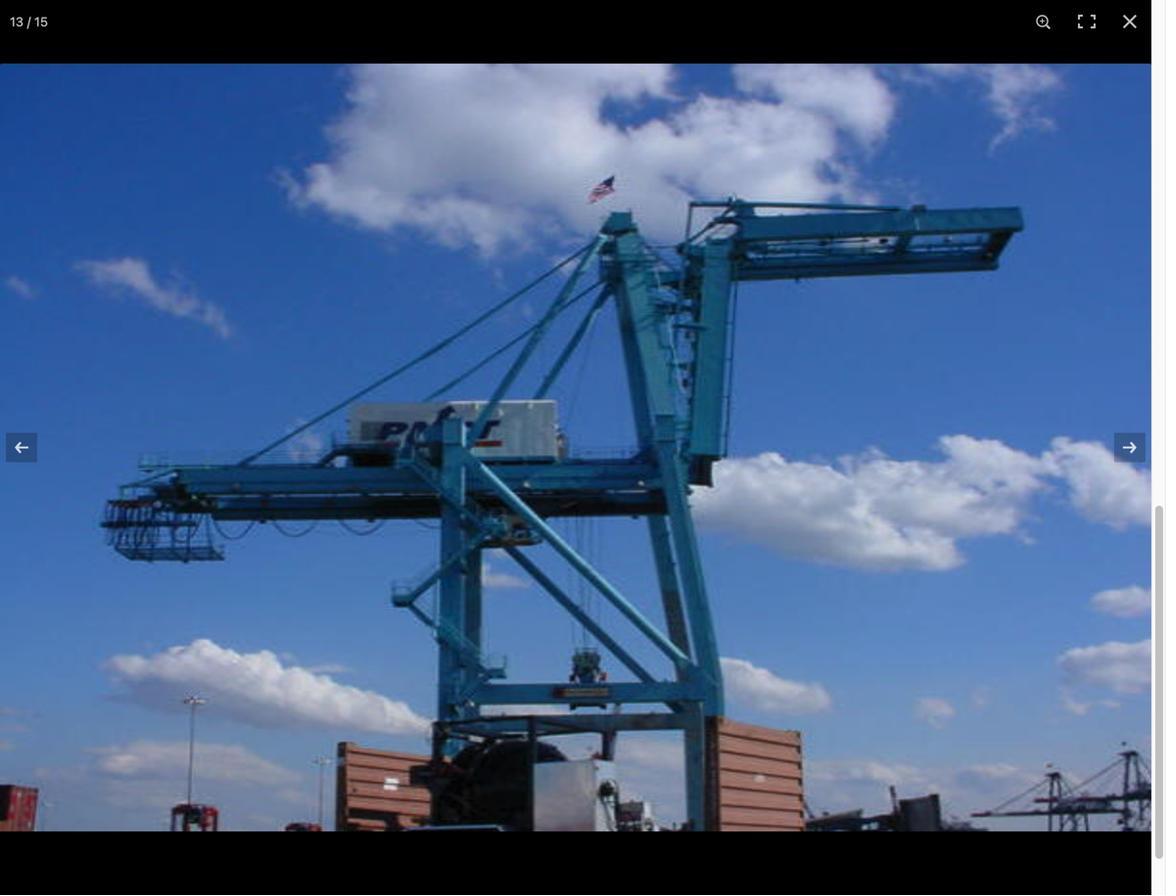 Task type: locate. For each thing, give the bounding box(es) containing it.
quick
[[20, 17, 58, 34]]

quick links
[[20, 17, 97, 34]]

click to sign up for email alerts link
[[512, 768, 739, 784]]

to
[[548, 768, 561, 784]]

/
[[27, 14, 31, 29]]

sign
[[565, 768, 593, 784]]

twitter
[[827, 541, 872, 557]]

connected
[[535, 450, 681, 487]]

for
[[619, 768, 637, 784]]

us
[[567, 541, 585, 557]]

pnct
[[786, 541, 823, 557]]

click
[[512, 768, 544, 784]]

contact
[[512, 541, 564, 557]]

feed
[[876, 541, 908, 557]]

links
[[62, 17, 97, 34]]

pnct twitter feed
[[786, 541, 908, 557]]

about
[[695, 541, 734, 557]]



Task type: vqa. For each thing, say whether or not it's contained in the screenshot.
for
yes



Task type: describe. For each thing, give the bounding box(es) containing it.
13
[[10, 14, 24, 29]]

15
[[34, 14, 48, 29]]

envelope o image
[[725, 770, 739, 783]]

13 / 15
[[10, 14, 48, 29]]

stay connected
[[470, 450, 681, 487]]

contact us
[[512, 541, 585, 557]]

up
[[597, 768, 615, 784]]

stay
[[470, 450, 529, 487]]

alerts
[[679, 768, 717, 784]]

quick links link
[[20, 15, 106, 59]]

click to sign up for email alerts
[[512, 768, 721, 784]]

email
[[641, 768, 675, 784]]



